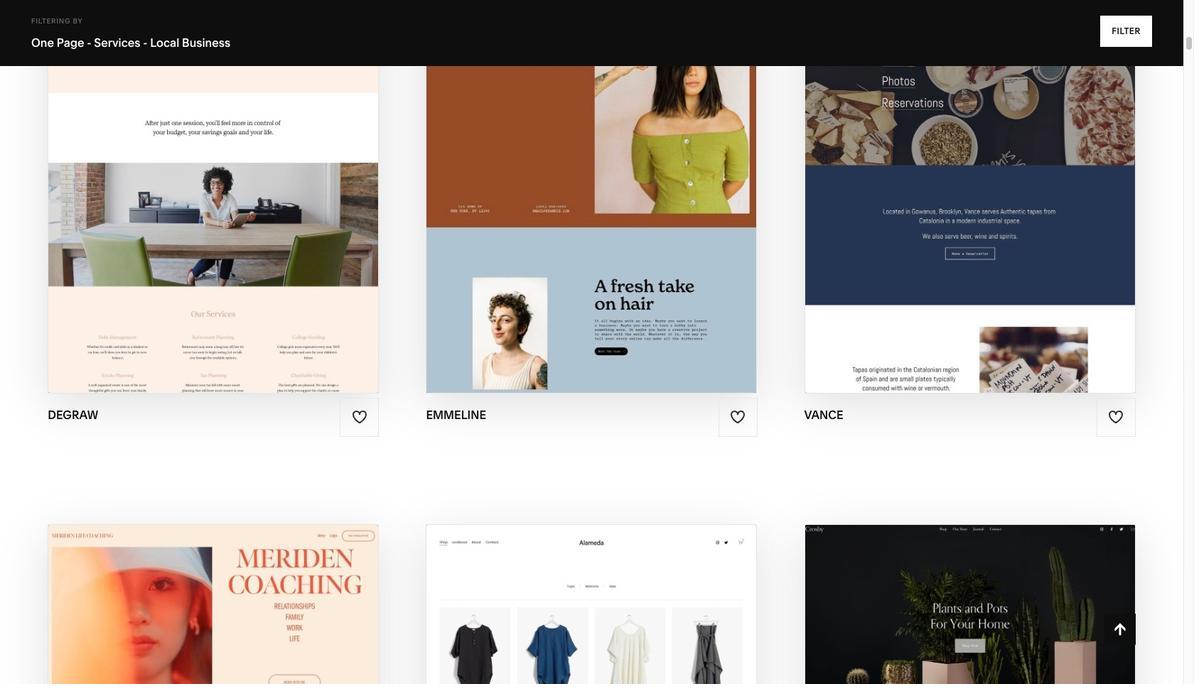Task type: describe. For each thing, give the bounding box(es) containing it.
add vance to your favorites list image
[[1109, 410, 1124, 425]]

add degraw to your favorites list image
[[352, 410, 368, 425]]

crosby image
[[805, 526, 1135, 685]]

back to top image
[[1113, 622, 1128, 638]]

alameda image
[[427, 526, 757, 685]]

emmeline image
[[427, 0, 757, 393]]

degraw image
[[48, 0, 379, 393]]



Task type: vqa. For each thing, say whether or not it's contained in the screenshot.
Crosby 'image'
yes



Task type: locate. For each thing, give the bounding box(es) containing it.
vance image
[[805, 0, 1135, 393]]

meriden image
[[48, 526, 379, 685]]



